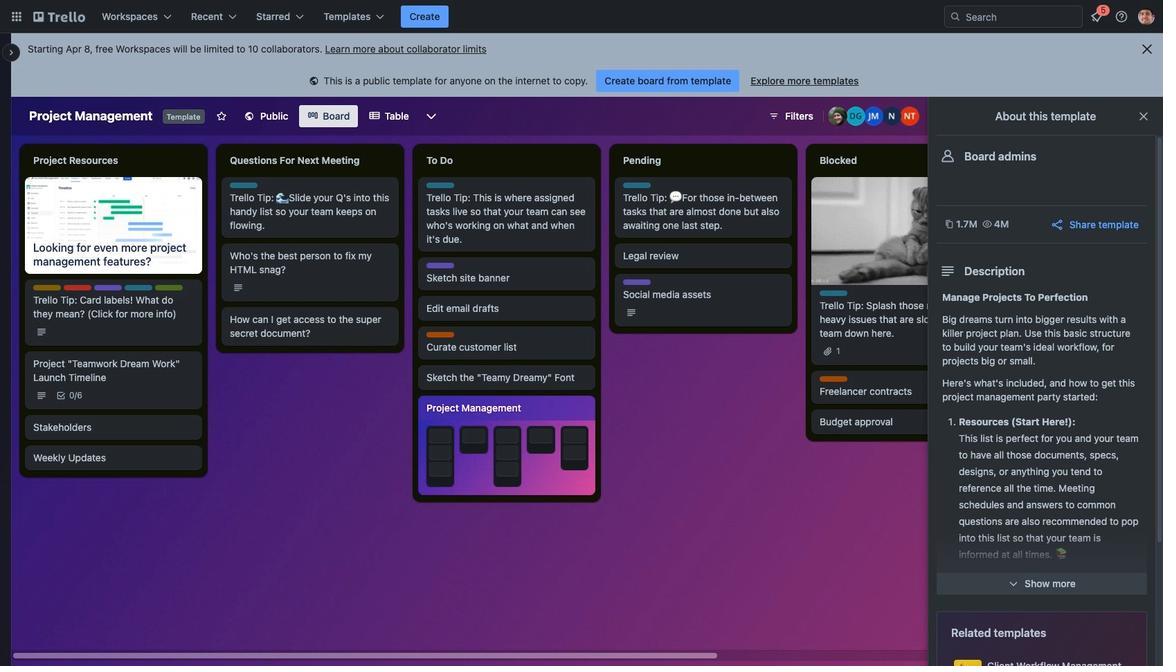 Task type: vqa. For each thing, say whether or not it's contained in the screenshot.
Starred Icon
no



Task type: locate. For each thing, give the bounding box(es) containing it.
color: yellow, title: "copy request" element
[[33, 285, 61, 291]]

primary element
[[0, 0, 1163, 33]]

color: purple, title: "design team" element
[[427, 263, 454, 269], [623, 280, 651, 285], [94, 285, 122, 291]]

0 horizontal spatial color: orange, title: "one more step" element
[[427, 332, 454, 338]]

None text field
[[222, 150, 399, 172], [418, 150, 595, 172], [812, 150, 989, 172], [222, 150, 399, 172], [418, 150, 595, 172], [812, 150, 989, 172]]

color: sky, title: "trello tip" element
[[230, 183, 258, 188], [427, 183, 454, 188], [623, 183, 651, 188], [125, 285, 152, 291], [820, 291, 848, 296]]

1 vertical spatial color: orange, title: "one more step" element
[[820, 377, 848, 382]]

5 notifications image
[[1088, 8, 1105, 25]]

Board name text field
[[22, 105, 160, 127]]

sm image
[[307, 75, 321, 89]]

james peterson (jamespeterson93) image
[[1138, 8, 1155, 25]]

0 vertical spatial color: orange, title: "one more step" element
[[427, 332, 454, 338]]

None text field
[[25, 150, 202, 172], [615, 150, 792, 172], [25, 150, 202, 172], [615, 150, 792, 172]]

color: orange, title: "one more step" element
[[427, 332, 454, 338], [820, 377, 848, 382]]



Task type: describe. For each thing, give the bounding box(es) containing it.
star or unstar board image
[[216, 111, 227, 122]]

open information menu image
[[1115, 10, 1129, 24]]

1 horizontal spatial color: orange, title: "one more step" element
[[820, 377, 848, 382]]

jordan mirchev (jordan_mirchev) image
[[864, 107, 884, 126]]

color: lime, title: "halp" element
[[155, 285, 183, 291]]

1 horizontal spatial color: purple, title: "design team" element
[[427, 263, 454, 269]]

color: red, title: "priority" element
[[64, 285, 91, 291]]

back to home image
[[33, 6, 85, 28]]

0 horizontal spatial color: purple, title: "design team" element
[[94, 285, 122, 291]]

2 horizontal spatial color: purple, title: "design team" element
[[623, 280, 651, 285]]

Search field
[[961, 6, 1082, 27]]

customize views image
[[424, 109, 438, 123]]

nicole tang (nicoletang31) image
[[900, 107, 920, 126]]

search image
[[950, 11, 961, 22]]

nic (nicoletollefson1) image
[[882, 107, 902, 126]]

devan goldstein (devangoldstein2) image
[[846, 107, 866, 126]]

caity (caity) image
[[828, 107, 848, 126]]



